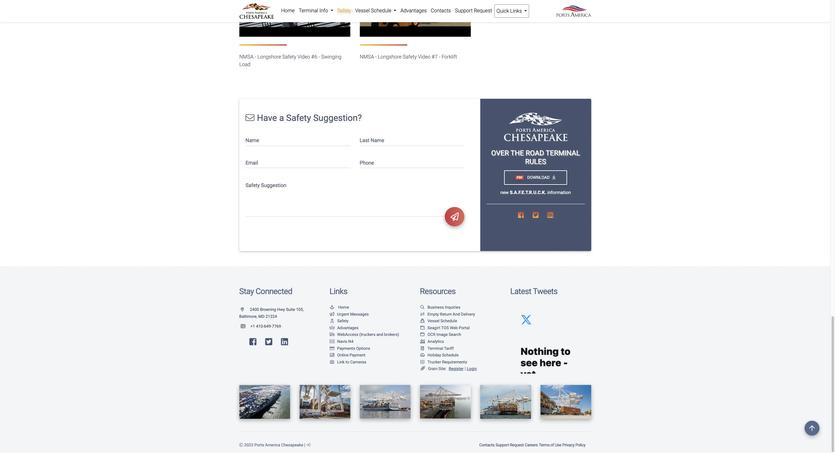 Task type: describe. For each thing, give the bounding box(es) containing it.
urgent messages link
[[330, 312, 369, 317]]

hand receiving image
[[330, 327, 335, 331]]

and
[[377, 333, 383, 338]]

messages
[[350, 312, 369, 317]]

the
[[511, 149, 524, 157]]

1 horizontal spatial home
[[338, 305, 349, 310]]

navis n4 link
[[330, 340, 354, 344]]

login
[[467, 367, 477, 372]]

2400 broening hwy suite 105, baltimore, md 21224
[[239, 308, 304, 319]]

webaccess (truckers and brokers) link
[[330, 333, 399, 338]]

0 horizontal spatial vessel schedule link
[[353, 4, 399, 17]]

linkedin image
[[548, 212, 554, 219]]

privacy
[[563, 443, 575, 448]]

safety left suggestion
[[246, 183, 260, 189]]

1 horizontal spatial advantages
[[401, 8, 427, 14]]

0 horizontal spatial vessel schedule
[[355, 8, 393, 14]]

1 horizontal spatial request
[[510, 443, 524, 448]]

home link for the urgent messages link
[[330, 305, 349, 310]]

1 horizontal spatial advantages link
[[399, 4, 429, 17]]

+1 410-649-7769
[[251, 325, 281, 329]]

requirements
[[442, 360, 467, 365]]

suggestion
[[261, 183, 287, 189]]

0 vertical spatial schedule
[[371, 8, 392, 14]]

login link
[[467, 367, 477, 372]]

link to cameras
[[337, 360, 367, 365]]

contacts for contacts support request careers terms of use privacy policy
[[480, 443, 495, 448]]

search image
[[420, 306, 425, 310]]

exchange image
[[420, 313, 425, 317]]

new s.a.f.e.t.r.u.c.k. information
[[501, 190, 571, 196]]

image
[[437, 333, 448, 338]]

terminal tariff link
[[420, 347, 454, 351]]

trucker requirements
[[428, 360, 467, 365]]

webaccess
[[337, 333, 359, 338]]

payments
[[337, 347, 355, 351]]

0 vertical spatial |
[[465, 367, 466, 372]]

policy
[[576, 443, 586, 448]]

arrow to bottom image
[[552, 175, 556, 180]]

support inside "link"
[[455, 8, 473, 14]]

stay
[[239, 287, 254, 297]]

register
[[449, 367, 464, 372]]

nmsa - longshore safety video #6 - swinging load
[[239, 54, 341, 68]]

baltimore,
[[239, 314, 257, 319]]

s.a.f.e.t.r.u.c.k.
[[510, 190, 546, 196]]

careers
[[525, 443, 538, 448]]

21224
[[266, 314, 277, 319]]

0 horizontal spatial vessel
[[355, 8, 370, 14]]

bullhorn image
[[330, 313, 335, 317]]

latest
[[510, 287, 532, 297]]

terms of use link
[[539, 440, 562, 451]]

a
[[279, 113, 284, 123]]

safety right info
[[337, 8, 351, 14]]

1 vertical spatial vessel
[[428, 319, 440, 324]]

safety right a
[[286, 113, 311, 123]]

online payment
[[337, 353, 366, 358]]

seagirt
[[428, 326, 441, 331]]

swinging
[[321, 54, 341, 60]]

load
[[239, 62, 250, 68]]

2023 ports america chesapeake |
[[243, 443, 306, 448]]

ship image
[[420, 320, 425, 324]]

payments options link
[[330, 347, 370, 351]]

410-
[[256, 325, 264, 329]]

empty return and delivery
[[428, 312, 475, 317]]

link to cameras link
[[330, 360, 367, 365]]

pdf
[[517, 176, 523, 180]]

empty return and delivery link
[[420, 312, 475, 317]]

longshore for nmsa - longshore safety video #7 - forklift
[[378, 54, 402, 60]]

0 horizontal spatial support request link
[[453, 4, 494, 17]]

Phone text field
[[360, 156, 464, 168]]

america
[[265, 443, 280, 448]]

n4
[[348, 340, 354, 344]]

terminal for terminal tariff
[[428, 347, 443, 351]]

suite
[[286, 308, 295, 312]]

nmsa for nmsa - longshore safety video #7 - forklift
[[360, 54, 374, 60]]

over the road terminal rules
[[491, 149, 580, 166]]

1 vertical spatial contacts link
[[479, 440, 495, 451]]

copyright image
[[239, 444, 243, 448]]

2400
[[250, 308, 259, 312]]

trucker
[[428, 360, 441, 365]]

wheat image
[[420, 367, 426, 372]]

credit card image
[[330, 347, 335, 351]]

linkedin image
[[281, 338, 288, 346]]

register link
[[448, 367, 464, 372]]

web
[[450, 326, 458, 331]]

request inside "link"
[[474, 8, 492, 14]]

delivery
[[461, 312, 475, 317]]

map marker alt image
[[241, 308, 249, 312]]

4 - from the left
[[439, 54, 440, 60]]

terms
[[539, 443, 550, 448]]

1 vertical spatial support request link
[[495, 440, 524, 451]]

Last Name text field
[[360, 134, 464, 146]]

video for #7
[[418, 54, 431, 60]]

info
[[320, 8, 328, 14]]

road
[[526, 149, 544, 157]]

home link for terminal info link
[[279, 4, 297, 17]]

0 horizontal spatial |
[[304, 443, 305, 448]]

md
[[258, 314, 265, 319]]

video image for #7
[[360, 0, 471, 37]]

649-
[[264, 325, 272, 329]]

seagirt terminal image
[[504, 113, 568, 142]]

video image for #6
[[239, 0, 350, 37]]

last
[[360, 138, 370, 144]]

navis n4
[[337, 340, 354, 344]]

business
[[428, 305, 444, 310]]

terminal for terminal info
[[299, 8, 318, 14]]

use
[[555, 443, 562, 448]]

download
[[527, 175, 550, 180]]

search
[[449, 333, 461, 338]]

105,
[[296, 308, 304, 312]]

analytics
[[428, 340, 444, 344]]

terminal info link
[[297, 4, 335, 17]]

1 vertical spatial links
[[330, 287, 348, 297]]

tweets
[[533, 287, 558, 297]]

analytics link
[[420, 340, 444, 344]]



Task type: locate. For each thing, give the bounding box(es) containing it.
longshore for nmsa - longshore safety video #6 - swinging load
[[257, 54, 281, 60]]

2 video image from the left
[[360, 0, 471, 37]]

0 horizontal spatial request
[[474, 8, 492, 14]]

information
[[548, 190, 571, 196]]

1 horizontal spatial facebook square image
[[518, 212, 524, 219]]

support request link left careers
[[495, 440, 524, 451]]

1 vertical spatial schedule
[[441, 319, 457, 324]]

video
[[297, 54, 310, 60], [418, 54, 431, 60]]

1 vertical spatial home
[[338, 305, 349, 310]]

video for #6
[[297, 54, 310, 60]]

1 vertical spatial vessel schedule
[[428, 319, 457, 324]]

terminal
[[546, 149, 580, 157]]

1 horizontal spatial terminal
[[428, 347, 443, 351]]

1 longshore from the left
[[257, 54, 281, 60]]

1 vertical spatial vessel schedule link
[[420, 319, 457, 324]]

1 horizontal spatial video image
[[360, 0, 471, 37]]

1 horizontal spatial nmsa
[[360, 54, 374, 60]]

1 horizontal spatial support request link
[[495, 440, 524, 451]]

terminal down analytics
[[428, 347, 443, 351]]

0 vertical spatial request
[[474, 8, 492, 14]]

1 video from the left
[[297, 54, 310, 60]]

1 vertical spatial support
[[496, 443, 509, 448]]

webaccess (truckers and brokers)
[[337, 333, 399, 338]]

0 vertical spatial advantages
[[401, 8, 427, 14]]

0 horizontal spatial advantages link
[[330, 326, 359, 331]]

container storage image
[[330, 340, 335, 344]]

ports
[[254, 443, 264, 448]]

1 horizontal spatial vessel
[[428, 319, 440, 324]]

brokers)
[[384, 333, 399, 338]]

0 horizontal spatial advantages
[[337, 326, 359, 331]]

contacts
[[431, 8, 451, 14], [480, 443, 495, 448]]

1 vertical spatial safety link
[[330, 319, 349, 324]]

0 horizontal spatial links
[[330, 287, 348, 297]]

2 name from the left
[[371, 138, 384, 144]]

Email text field
[[246, 156, 350, 168]]

link
[[337, 360, 345, 365]]

terminal info
[[299, 8, 329, 14]]

twitter square image
[[265, 338, 272, 346]]

0 horizontal spatial nmsa
[[239, 54, 253, 60]]

| left login at the bottom right of page
[[465, 367, 466, 372]]

1 nmsa from the left
[[239, 54, 253, 60]]

1 horizontal spatial support
[[496, 443, 509, 448]]

home up urgent
[[338, 305, 349, 310]]

go to top image
[[805, 422, 820, 436]]

return
[[440, 312, 452, 317]]

tariff
[[444, 347, 454, 351]]

quick links
[[497, 8, 523, 14]]

business inquiries link
[[420, 305, 461, 310]]

1 horizontal spatial name
[[371, 138, 384, 144]]

anchor image
[[330, 306, 335, 310]]

1 horizontal spatial home link
[[330, 305, 349, 310]]

Safety Suggestion text field
[[246, 179, 464, 217]]

0 vertical spatial terminal
[[299, 8, 318, 14]]

1 horizontal spatial contacts link
[[479, 440, 495, 451]]

1 horizontal spatial links
[[510, 8, 522, 14]]

urgent
[[337, 312, 349, 317]]

0 vertical spatial facebook square image
[[518, 212, 524, 219]]

0 vertical spatial contacts link
[[429, 4, 453, 17]]

safety suggestion
[[246, 183, 287, 189]]

home left terminal info
[[281, 8, 295, 14]]

terminal
[[299, 8, 318, 14], [428, 347, 443, 351]]

0 vertical spatial support
[[455, 8, 473, 14]]

links inside 'link'
[[510, 8, 522, 14]]

(truckers
[[360, 333, 376, 338]]

facebook square image down the +1
[[249, 338, 257, 346]]

to
[[346, 360, 349, 365]]

email
[[246, 160, 258, 166]]

2400 broening hwy suite 105, baltimore, md 21224 link
[[239, 308, 304, 319]]

0 vertical spatial vessel
[[355, 8, 370, 14]]

camera image
[[330, 361, 335, 365]]

0 horizontal spatial name
[[246, 138, 259, 144]]

2 nmsa from the left
[[360, 54, 374, 60]]

1 horizontal spatial vessel schedule
[[428, 319, 457, 324]]

1 vertical spatial advantages
[[337, 326, 359, 331]]

support request link left quick
[[453, 4, 494, 17]]

last name
[[360, 138, 384, 144]]

0 horizontal spatial video
[[297, 54, 310, 60]]

3 - from the left
[[375, 54, 377, 60]]

tos
[[441, 326, 449, 331]]

forklift
[[442, 54, 457, 60]]

request left careers
[[510, 443, 524, 448]]

safety left "#6"
[[282, 54, 296, 60]]

1 video image from the left
[[239, 0, 350, 37]]

urgent messages
[[337, 312, 369, 317]]

1 name from the left
[[246, 138, 259, 144]]

2 - from the left
[[318, 54, 320, 60]]

1 vertical spatial |
[[304, 443, 305, 448]]

nmsa - longshore safety video #7 - forklift
[[360, 54, 457, 60]]

resources
[[420, 287, 456, 297]]

safety link right info
[[335, 4, 353, 17]]

1 vertical spatial facebook square image
[[249, 338, 257, 346]]

safety inside nmsa - longshore safety video #6 - swinging load
[[282, 54, 296, 60]]

ocr image search
[[428, 333, 461, 338]]

file invoice image
[[420, 347, 425, 351]]

browser image
[[420, 333, 425, 338]]

1 horizontal spatial |
[[465, 367, 466, 372]]

#7
[[432, 54, 438, 60]]

1 - from the left
[[255, 54, 256, 60]]

portal
[[459, 326, 470, 331]]

0 horizontal spatial home link
[[279, 4, 297, 17]]

0 horizontal spatial longshore
[[257, 54, 281, 60]]

terminal tariff
[[428, 347, 454, 351]]

advantages
[[401, 8, 427, 14], [337, 326, 359, 331]]

ocr image search link
[[420, 333, 461, 338]]

list alt image
[[420, 361, 425, 365]]

facebook square image left twitter square icon
[[518, 212, 524, 219]]

1 horizontal spatial video
[[418, 54, 431, 60]]

safety left the #7
[[403, 54, 417, 60]]

2 video from the left
[[418, 54, 431, 60]]

video image
[[239, 0, 350, 37], [360, 0, 471, 37]]

truck container image
[[330, 333, 335, 338]]

analytics image
[[420, 340, 425, 344]]

| left sign in icon at the left bottom of the page
[[304, 443, 305, 448]]

schedule
[[371, 8, 392, 14], [441, 319, 457, 324], [442, 353, 459, 358]]

video left "#6"
[[297, 54, 310, 60]]

1 vertical spatial request
[[510, 443, 524, 448]]

0 vertical spatial advantages link
[[399, 4, 429, 17]]

contacts for contacts
[[431, 8, 451, 14]]

facebook square image
[[518, 212, 524, 219], [249, 338, 257, 346]]

online
[[337, 353, 349, 358]]

1 horizontal spatial vessel schedule link
[[420, 319, 457, 324]]

schedule for the rightmost vessel schedule link
[[441, 319, 457, 324]]

video left the #7
[[418, 54, 431, 60]]

+1
[[251, 325, 255, 329]]

empty
[[428, 312, 439, 317]]

1 vertical spatial contacts
[[480, 443, 495, 448]]

quick links link
[[494, 4, 529, 18]]

safety down urgent
[[337, 319, 349, 324]]

terminal left info
[[299, 8, 318, 14]]

0 vertical spatial support request link
[[453, 4, 494, 17]]

navis
[[337, 340, 347, 344]]

0 vertical spatial safety link
[[335, 4, 353, 17]]

vessel
[[355, 8, 370, 14], [428, 319, 440, 324]]

support request link
[[453, 4, 494, 17], [495, 440, 524, 451]]

ocr
[[428, 333, 436, 338]]

suggestion?
[[313, 113, 362, 123]]

+1 410-649-7769 link
[[239, 325, 281, 329]]

1 vertical spatial home link
[[330, 305, 349, 310]]

phone
[[360, 160, 374, 166]]

trucker requirements link
[[420, 360, 467, 365]]

2 vertical spatial schedule
[[442, 353, 459, 358]]

schedule for the holiday schedule link
[[442, 353, 459, 358]]

0 vertical spatial contacts
[[431, 8, 451, 14]]

safety link
[[335, 4, 353, 17], [330, 319, 349, 324]]

payment
[[350, 353, 366, 358]]

contacts support request careers terms of use privacy policy
[[480, 443, 586, 448]]

privacy policy link
[[562, 440, 586, 451]]

name
[[246, 138, 259, 144], [371, 138, 384, 144]]

0 vertical spatial links
[[510, 8, 522, 14]]

name up email
[[246, 138, 259, 144]]

site:
[[439, 367, 447, 372]]

seagirt tos web portal link
[[420, 326, 470, 331]]

0 vertical spatial vessel schedule
[[355, 8, 393, 14]]

nmsa inside nmsa - longshore safety video #6 - swinging load
[[239, 54, 253, 60]]

new
[[501, 190, 509, 196]]

home link left terminal info
[[279, 4, 297, 17]]

0 horizontal spatial contacts
[[431, 8, 451, 14]]

nmsa for nmsa - longshore safety video #6 - swinging load
[[239, 54, 253, 60]]

home
[[281, 8, 295, 14], [338, 305, 349, 310]]

0 horizontal spatial terminal
[[299, 8, 318, 14]]

Name text field
[[246, 134, 350, 146]]

0 horizontal spatial home
[[281, 8, 295, 14]]

cameras
[[350, 360, 367, 365]]

1 horizontal spatial contacts
[[480, 443, 495, 448]]

holiday
[[428, 353, 441, 358]]

have
[[257, 113, 277, 123]]

0 horizontal spatial video image
[[239, 0, 350, 37]]

0 horizontal spatial facebook square image
[[249, 338, 257, 346]]

quick
[[497, 8, 509, 14]]

grain
[[428, 367, 438, 372]]

twitter square image
[[533, 212, 539, 219]]

support request
[[455, 8, 492, 14]]

request left quick
[[474, 8, 492, 14]]

seagirt tos web portal
[[428, 326, 470, 331]]

-
[[255, 54, 256, 60], [318, 54, 320, 60], [375, 54, 377, 60], [439, 54, 440, 60]]

links right quick
[[510, 8, 522, 14]]

0 vertical spatial home link
[[279, 4, 297, 17]]

user hard hat image
[[330, 320, 335, 324]]

2 longshore from the left
[[378, 54, 402, 60]]

safety link for the urgent messages link
[[330, 319, 349, 324]]

of
[[551, 443, 554, 448]]

links up 'anchor' image
[[330, 287, 348, 297]]

have a safety suggestion?
[[257, 113, 362, 123]]

holiday schedule
[[428, 353, 459, 358]]

browser image
[[420, 327, 425, 331]]

safety link for terminal info link
[[335, 4, 353, 17]]

longshore inside nmsa - longshore safety video #6 - swinging load
[[257, 54, 281, 60]]

1 vertical spatial terminal
[[428, 347, 443, 351]]

longshore
[[257, 54, 281, 60], [378, 54, 402, 60]]

phone office image
[[241, 325, 251, 329]]

#6
[[311, 54, 317, 60]]

0 vertical spatial vessel schedule link
[[353, 4, 399, 17]]

1 vertical spatial advantages link
[[330, 326, 359, 331]]

video inside nmsa - longshore safety video #6 - swinging load
[[297, 54, 310, 60]]

0 vertical spatial home
[[281, 8, 295, 14]]

careers link
[[524, 440, 539, 451]]

vessel schedule
[[355, 8, 393, 14], [428, 319, 457, 324]]

credit card front image
[[330, 354, 335, 358]]

0 horizontal spatial contacts link
[[429, 4, 453, 17]]

safety link down urgent
[[330, 319, 349, 324]]

0 horizontal spatial support
[[455, 8, 473, 14]]

sign in image
[[306, 444, 310, 448]]

home link up urgent
[[330, 305, 349, 310]]

advantages link
[[399, 4, 429, 17], [330, 326, 359, 331]]

broening
[[260, 308, 276, 312]]

options
[[356, 347, 370, 351]]

bells image
[[420, 354, 425, 358]]

1 horizontal spatial longshore
[[378, 54, 402, 60]]

name right the last
[[371, 138, 384, 144]]



Task type: vqa. For each thing, say whether or not it's contained in the screenshot.
productivity
no



